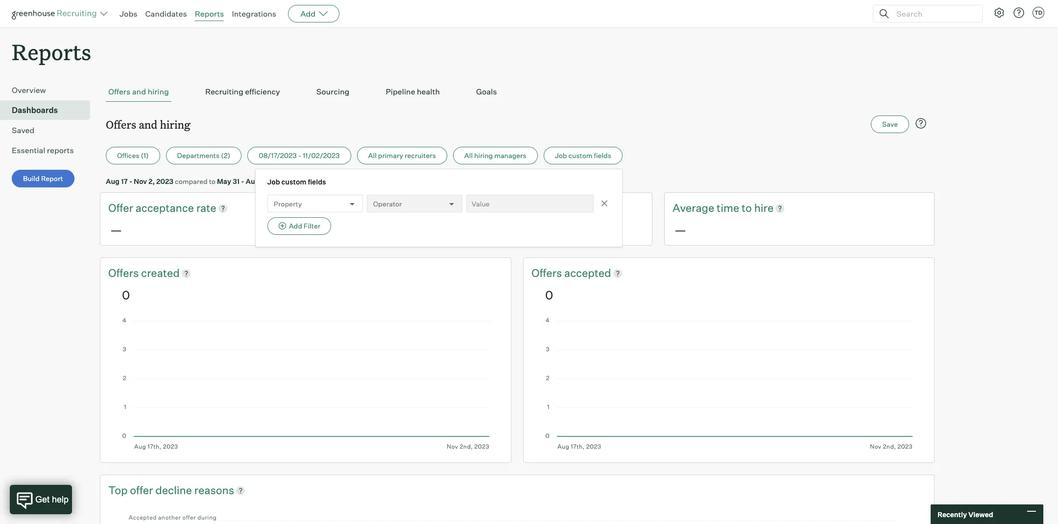 Task type: vqa. For each thing, say whether or not it's contained in the screenshot.
right Reports
yes



Task type: describe. For each thing, give the bounding box(es) containing it.
top link
[[108, 484, 130, 499]]

managers
[[495, 152, 527, 160]]

pipeline health
[[386, 87, 440, 97]]

build
[[23, 175, 40, 183]]

fields inside button
[[594, 152, 611, 160]]

0 for accepted
[[545, 288, 553, 303]]

2 vertical spatial hiring
[[474, 152, 493, 160]]

created link
[[141, 266, 180, 281]]

essential reports
[[12, 146, 74, 155]]

candidates link
[[145, 9, 187, 19]]

0 for created
[[122, 288, 130, 303]]

compared
[[175, 177, 208, 186]]

offer acceptance
[[108, 201, 196, 215]]

all for all hiring managers
[[464, 152, 473, 160]]

nov
[[134, 177, 147, 186]]

add filter button
[[267, 218, 331, 235]]

0 horizontal spatial job
[[267, 178, 280, 186]]

pipeline
[[386, 87, 415, 97]]

configure image
[[994, 7, 1006, 19]]

reports link
[[195, 9, 224, 19]]

build report
[[23, 175, 63, 183]]

top offer decline
[[108, 484, 194, 497]]

0 horizontal spatial -
[[129, 177, 132, 186]]

2,
[[148, 177, 155, 186]]

average for hire
[[673, 201, 715, 215]]

1 vertical spatial offers and hiring
[[106, 117, 190, 132]]

average link for fill
[[391, 201, 435, 216]]

tab list containing offers and hiring
[[106, 82, 929, 102]]

08/17/2023 - 11/02/2023
[[259, 152, 340, 160]]

1 aug from the left
[[106, 177, 120, 186]]

11/02/2023
[[303, 152, 340, 160]]

average for fill
[[391, 201, 432, 215]]

31
[[233, 177, 240, 186]]

acceptance
[[136, 201, 194, 215]]

hiring inside tab list
[[148, 87, 169, 97]]

efficiency
[[245, 87, 280, 97]]

average time to for hire
[[673, 201, 754, 215]]

departments (2)
[[177, 152, 230, 160]]

recruiting
[[205, 87, 243, 97]]

offer link
[[108, 201, 136, 216]]

offices (1) button
[[106, 147, 160, 165]]

recently
[[938, 511, 967, 519]]

accepted
[[565, 267, 611, 280]]

hire
[[754, 201, 774, 215]]

job custom fields button
[[544, 147, 623, 165]]

fill link
[[472, 201, 484, 216]]

overview link
[[12, 84, 86, 96]]

rate link
[[196, 201, 216, 216]]

aug 17 - nov 2, 2023 compared to may 31 - aug 16, 2023
[[106, 177, 289, 186]]

reports
[[47, 146, 74, 155]]

departments (2) button
[[166, 147, 242, 165]]

average time to for fill
[[391, 201, 472, 215]]

all primary recruiters button
[[357, 147, 447, 165]]

departments
[[177, 152, 220, 160]]

time for hire
[[717, 201, 739, 215]]

0 horizontal spatial reports
[[12, 37, 91, 66]]

17
[[121, 177, 128, 186]]

report
[[41, 175, 63, 183]]

offer
[[108, 201, 133, 215]]

pipeline health button
[[383, 82, 442, 102]]

essential reports link
[[12, 145, 86, 156]]

to link for fill
[[460, 201, 472, 216]]

faq image
[[915, 118, 927, 129]]

all for all primary recruiters
[[368, 152, 377, 160]]

created
[[141, 267, 180, 280]]

decline link
[[155, 484, 194, 499]]

goals button
[[474, 82, 500, 102]]

all hiring managers
[[464, 152, 527, 160]]

custom inside job custom fields button
[[569, 152, 593, 160]]

candidates
[[145, 9, 187, 19]]

save
[[883, 120, 898, 128]]

goals
[[476, 87, 497, 97]]

add for add
[[300, 9, 316, 19]]

td
[[1035, 9, 1043, 16]]

td button
[[1031, 5, 1047, 21]]

(2)
[[221, 152, 230, 160]]

offers and hiring inside button
[[108, 87, 169, 97]]

time link for fill
[[435, 201, 460, 216]]

2 aug from the left
[[246, 177, 259, 186]]

integrations link
[[232, 9, 276, 19]]

greenhouse recruiting image
[[12, 8, 100, 20]]

filter
[[304, 222, 321, 230]]

saved link
[[12, 125, 86, 136]]

(1)
[[141, 152, 149, 160]]

td button
[[1033, 7, 1045, 19]]

recruiting efficiency button
[[203, 82, 283, 102]]

recruiters
[[405, 152, 436, 160]]

xychart image for accepted
[[545, 318, 913, 451]]

08/17/2023 - 11/02/2023 button
[[248, 147, 351, 165]]

property
[[274, 200, 302, 208]]



Task type: locate. For each thing, give the bounding box(es) containing it.
xychart image for created
[[122, 318, 490, 451]]

1 horizontal spatial reports
[[195, 9, 224, 19]]

2 time link from the left
[[717, 201, 742, 216]]

1 vertical spatial job
[[267, 178, 280, 186]]

offer
[[130, 484, 153, 497]]

time link for hire
[[717, 201, 742, 216]]

offers link
[[108, 266, 141, 281], [532, 266, 565, 281]]

- inside button
[[298, 152, 301, 160]]

1 horizontal spatial 2023
[[271, 177, 289, 186]]

add inside button
[[289, 222, 302, 230]]

2 0 from the left
[[545, 288, 553, 303]]

1 horizontal spatial -
[[241, 177, 244, 186]]

time left fill
[[435, 201, 457, 215]]

0 vertical spatial and
[[132, 87, 146, 97]]

fill
[[472, 201, 484, 215]]

— for average
[[675, 223, 687, 238]]

0 horizontal spatial average link
[[391, 201, 435, 216]]

1 horizontal spatial to
[[460, 201, 470, 215]]

1 horizontal spatial average
[[673, 201, 715, 215]]

recruiting efficiency
[[205, 87, 280, 97]]

- right 17
[[129, 177, 132, 186]]

1 time from the left
[[435, 201, 457, 215]]

Search text field
[[894, 7, 974, 21]]

reports down greenhouse recruiting image
[[12, 37, 91, 66]]

1 horizontal spatial fields
[[594, 152, 611, 160]]

offer link
[[130, 484, 155, 499]]

job
[[555, 152, 567, 160], [267, 178, 280, 186]]

rate
[[196, 201, 216, 215]]

viewed
[[969, 511, 994, 519]]

0 horizontal spatial time
[[435, 201, 457, 215]]

average time to
[[391, 201, 472, 215], [673, 201, 754, 215]]

dashboards
[[12, 105, 58, 115]]

to link
[[460, 201, 472, 216], [742, 201, 754, 216]]

offices (1)
[[117, 152, 149, 160]]

time left hire
[[717, 201, 739, 215]]

1 horizontal spatial custom
[[569, 152, 593, 160]]

— for offer
[[110, 223, 122, 238]]

- right "31"
[[241, 177, 244, 186]]

2 2023 from the left
[[271, 177, 289, 186]]

jobs
[[120, 9, 137, 19]]

add
[[300, 9, 316, 19], [289, 222, 302, 230]]

0 horizontal spatial time link
[[435, 201, 460, 216]]

average link
[[391, 201, 435, 216], [673, 201, 717, 216]]

-
[[298, 152, 301, 160], [129, 177, 132, 186], [241, 177, 244, 186]]

1 horizontal spatial time
[[717, 201, 739, 215]]

0 horizontal spatial custom
[[282, 178, 306, 186]]

2 offers link from the left
[[532, 266, 565, 281]]

1 horizontal spatial offers link
[[532, 266, 565, 281]]

—
[[110, 223, 122, 238], [675, 223, 687, 238]]

tab list
[[106, 82, 929, 102]]

1 — from the left
[[110, 223, 122, 238]]

all hiring managers button
[[453, 147, 538, 165]]

2 horizontal spatial -
[[298, 152, 301, 160]]

to for hire
[[742, 201, 752, 215]]

1 horizontal spatial all
[[464, 152, 473, 160]]

sourcing
[[316, 87, 350, 97]]

1 vertical spatial custom
[[282, 178, 306, 186]]

1 vertical spatial and
[[139, 117, 157, 132]]

0 horizontal spatial to
[[209, 177, 216, 186]]

0 vertical spatial job custom fields
[[555, 152, 611, 160]]

1 all from the left
[[368, 152, 377, 160]]

1 vertical spatial hiring
[[160, 117, 190, 132]]

16,
[[261, 177, 270, 186]]

reasons link
[[194, 484, 234, 499]]

1 horizontal spatial to link
[[742, 201, 754, 216]]

0 horizontal spatial to link
[[460, 201, 472, 216]]

recently viewed
[[938, 511, 994, 519]]

0
[[122, 288, 130, 303], [545, 288, 553, 303]]

0 vertical spatial job
[[555, 152, 567, 160]]

1 horizontal spatial time link
[[717, 201, 742, 216]]

2023 right 2,
[[156, 177, 173, 186]]

add inside popup button
[[300, 9, 316, 19]]

0 horizontal spatial average time to
[[391, 201, 472, 215]]

2 all from the left
[[464, 152, 473, 160]]

0 vertical spatial reports
[[195, 9, 224, 19]]

to left may
[[209, 177, 216, 186]]

0 vertical spatial offers and hiring
[[108, 87, 169, 97]]

offers inside button
[[108, 87, 130, 97]]

1 horizontal spatial —
[[675, 223, 687, 238]]

1 horizontal spatial 0
[[545, 288, 553, 303]]

2 to link from the left
[[742, 201, 754, 216]]

1 time link from the left
[[435, 201, 460, 216]]

2 time from the left
[[717, 201, 739, 215]]

1 2023 from the left
[[156, 177, 173, 186]]

integrations
[[232, 9, 276, 19]]

sourcing button
[[314, 82, 352, 102]]

0 horizontal spatial all
[[368, 152, 377, 160]]

2 average time to from the left
[[673, 201, 754, 215]]

to
[[209, 177, 216, 186], [460, 201, 470, 215], [742, 201, 752, 215]]

decline
[[155, 484, 192, 497]]

essential
[[12, 146, 45, 155]]

aug left 16, at the top left of page
[[246, 177, 259, 186]]

to for fill
[[460, 201, 470, 215]]

to left fill
[[460, 201, 470, 215]]

time for fill
[[435, 201, 457, 215]]

Value text field
[[466, 195, 594, 213]]

and
[[132, 87, 146, 97], [139, 117, 157, 132]]

- left 11/02/2023 at the top
[[298, 152, 301, 160]]

1 average link from the left
[[391, 201, 435, 216]]

average
[[391, 201, 432, 215], [673, 201, 715, 215]]

average link for hire
[[673, 201, 717, 216]]

time
[[435, 201, 457, 215], [717, 201, 739, 215]]

1 0 from the left
[[122, 288, 130, 303]]

top
[[108, 484, 128, 497]]

add button
[[288, 5, 340, 23]]

1 vertical spatial reports
[[12, 37, 91, 66]]

jobs link
[[120, 9, 137, 19]]

may
[[217, 177, 231, 186]]

0 horizontal spatial offers link
[[108, 266, 141, 281]]

0 horizontal spatial —
[[110, 223, 122, 238]]

health
[[417, 87, 440, 97]]

offers link for accepted
[[532, 266, 565, 281]]

custom
[[569, 152, 593, 160], [282, 178, 306, 186]]

reports
[[195, 9, 224, 19], [12, 37, 91, 66]]

offers and hiring button
[[106, 82, 171, 102]]

all primary recruiters
[[368, 152, 436, 160]]

0 vertical spatial add
[[300, 9, 316, 19]]

1 horizontal spatial average time to
[[673, 201, 754, 215]]

08/17/2023
[[259, 152, 297, 160]]

offers link for created
[[108, 266, 141, 281]]

job inside button
[[555, 152, 567, 160]]

aug
[[106, 177, 120, 186], [246, 177, 259, 186]]

2023 right 16, at the top left of page
[[271, 177, 289, 186]]

1 horizontal spatial aug
[[246, 177, 259, 186]]

1 horizontal spatial average link
[[673, 201, 717, 216]]

aug left 17
[[106, 177, 120, 186]]

saved
[[12, 126, 34, 135]]

0 horizontal spatial job custom fields
[[267, 178, 326, 186]]

all left managers
[[464, 152, 473, 160]]

1 vertical spatial fields
[[308, 178, 326, 186]]

add filter
[[289, 222, 321, 230]]

reports right the candidates
[[195, 9, 224, 19]]

xychart image
[[122, 318, 490, 451], [545, 318, 913, 451], [122, 508, 913, 525]]

1 vertical spatial job custom fields
[[267, 178, 326, 186]]

1 horizontal spatial job
[[555, 152, 567, 160]]

acceptance link
[[136, 201, 196, 216]]

overview
[[12, 85, 46, 95]]

2 average from the left
[[673, 201, 715, 215]]

0 horizontal spatial 0
[[122, 288, 130, 303]]

0 horizontal spatial fields
[[308, 178, 326, 186]]

1 to link from the left
[[460, 201, 472, 216]]

1 vertical spatial add
[[289, 222, 302, 230]]

0 vertical spatial hiring
[[148, 87, 169, 97]]

time link left hire link
[[717, 201, 742, 216]]

dashboards link
[[12, 104, 86, 116]]

accepted link
[[565, 266, 611, 281]]

2 horizontal spatial to
[[742, 201, 752, 215]]

0 vertical spatial custom
[[569, 152, 593, 160]]

2 — from the left
[[675, 223, 687, 238]]

save button
[[871, 116, 909, 133]]

offices
[[117, 152, 139, 160]]

primary
[[378, 152, 403, 160]]

and inside button
[[132, 87, 146, 97]]

reasons
[[194, 484, 234, 497]]

1 horizontal spatial job custom fields
[[555, 152, 611, 160]]

2 average link from the left
[[673, 201, 717, 216]]

0 vertical spatial fields
[[594, 152, 611, 160]]

build report button
[[12, 170, 74, 188]]

offers and hiring
[[108, 87, 169, 97], [106, 117, 190, 132]]

to link for hire
[[742, 201, 754, 216]]

0 horizontal spatial aug
[[106, 177, 120, 186]]

add for add filter
[[289, 222, 302, 230]]

hire link
[[754, 201, 774, 216]]

0 horizontal spatial 2023
[[156, 177, 173, 186]]

job custom fields inside button
[[555, 152, 611, 160]]

1 offers link from the left
[[108, 266, 141, 281]]

time link
[[435, 201, 460, 216], [717, 201, 742, 216]]

all left primary
[[368, 152, 377, 160]]

time link left fill link
[[435, 201, 460, 216]]

0 horizontal spatial average
[[391, 201, 432, 215]]

to left hire
[[742, 201, 752, 215]]

1 average from the left
[[391, 201, 432, 215]]

1 average time to from the left
[[391, 201, 472, 215]]



